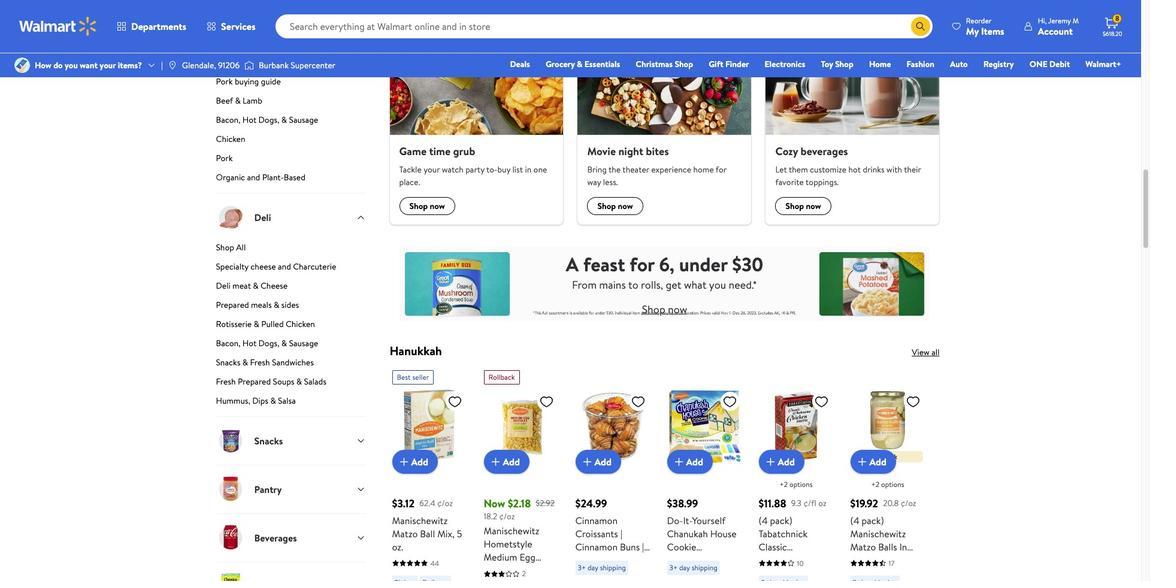 Task type: describe. For each thing, give the bounding box(es) containing it.
manischewitz for now
[[484, 524, 539, 538]]

bites
[[646, 144, 669, 159]]

dogs, for lamb
[[259, 114, 279, 126]]

them
[[789, 163, 808, 175]]

for
[[390, 12, 407, 28]]

home
[[694, 163, 714, 175]]

bacon, for beef
[[216, 114, 241, 126]]

shop down rolls,
[[642, 302, 666, 317]]

add for 1st add to cart image from right
[[870, 455, 887, 468]]

grocery & essentials link
[[540, 58, 626, 71]]

specialty
[[216, 261, 249, 273]]

(4 inside $11.88 9.3 ¢/fl oz (4 pack) tabatchnick classic wholesome chicken broth - 32 fl oz.
[[759, 514, 768, 527]]

home
[[869, 58, 891, 70]]

organic and plant-based
[[216, 172, 307, 184]]

now for let
[[806, 200, 821, 212]]

shop all for seafood
[[216, 18, 246, 30]]

deli for deli
[[254, 211, 271, 224]]

-
[[821, 567, 824, 580]]

m
[[1073, 15, 1079, 25]]

add to favorites list, cinnamon croissants | cinnamon buns | breakfast pastry | approx 20 rugelach pastries cinnamon croissants | no coloring added | dairy & nut free | stern's bakery (club size - 19 oz) image
[[631, 394, 646, 409]]

1 shipping from the left
[[600, 562, 626, 573]]

add for add to cart image corresponding to manischewitz hometstyle medium egg noodles, 12oz
[[503, 455, 520, 468]]

bacon, hot dogs, & sausage for pulled
[[216, 338, 318, 349]]

less.
[[603, 176, 618, 188]]

mains
[[599, 278, 626, 293]]

beef buying guide link
[[216, 57, 366, 73]]

product group containing now $2.18
[[484, 365, 559, 581]]

2 day from the left
[[679, 562, 690, 573]]

beef for beef buying guide
[[216, 57, 233, 68]]

manischewitz matzo ball mix, 5 oz. image
[[392, 389, 467, 464]]

hummus, dips & salsa
[[216, 395, 296, 407]]

91206
[[218, 59, 240, 71]]

1 3+ day shipping from the left
[[578, 562, 626, 573]]

your for you
[[100, 59, 116, 71]]

product group containing $38.99
[[667, 365, 742, 581]]

reorder my items
[[966, 15, 1005, 37]]

salsa
[[278, 395, 296, 407]]

pack) inside $11.88 9.3 ¢/fl oz (4 pack) tabatchnick classic wholesome chicken broth - 32 fl oz.
[[770, 514, 793, 527]]

burbank supercenter
[[259, 59, 336, 71]]

do-it-yourself chanukah house cookie decorating kit by manischewitz, easy build tray included, nut free, fun hanukkah activity for the whole family! image
[[667, 389, 742, 464]]

a feast for 6, under $30 image
[[399, 247, 930, 321]]

seafood buying guide
[[216, 37, 294, 49]]

cozy beverages let them customize hot drinks with their favorite toppings.
[[776, 144, 921, 188]]

sandwiches
[[272, 357, 314, 369]]

& left lamb
[[235, 95, 241, 107]]

under
[[679, 251, 728, 278]]

my
[[966, 24, 979, 37]]

meat
[[233, 280, 251, 292]]

& right soups
[[296, 376, 302, 388]]

walmart+ link
[[1081, 58, 1127, 71]]

0 horizontal spatial chicken
[[216, 133, 247, 145]]

shop now for time
[[410, 200, 445, 212]]

supercenter
[[291, 59, 336, 71]]

sausage for beef & lamb
[[289, 114, 318, 126]]

manischewitz,
[[667, 567, 725, 580]]

buying for beef
[[235, 57, 259, 68]]

your for grub
[[424, 163, 440, 175]]

manischewitz inside $3.12 62.4 ¢/oz manischewitz matzo ball mix, 5 oz.
[[392, 514, 448, 527]]

all for seafood
[[236, 18, 246, 30]]

cinnamon croissants | cinnamon buns | breakfast pastry | approx 20 rugelach pastries cinnamon croissants | no coloring added | dairy & nut free | stern's bakery (club size - 19 oz) image
[[576, 389, 650, 464]]

2 3+ day shipping from the left
[[670, 562, 718, 573]]

62.4
[[419, 497, 435, 509]]

| right croissants
[[621, 527, 623, 540]]

pulled
[[261, 318, 284, 330]]

deli meat & cheese
[[216, 280, 292, 292]]

seafood buying guide link
[[216, 37, 366, 54]]

& left pulled
[[254, 318, 259, 330]]

departments button
[[107, 12, 197, 41]]

8 $618.20
[[1103, 13, 1123, 38]]

pork for pork buying guide
[[216, 76, 233, 88]]

christmas
[[636, 58, 673, 70]]

specialty cheese and charcuterie link
[[216, 261, 366, 278]]

snacks & fresh sandwiches link
[[216, 357, 366, 373]]

oz inside $19.92 20.8 ¢/oz (4 pack) manischewitz matzo balls in broth, 24 oz
[[892, 553, 901, 567]]

tackle
[[399, 163, 422, 175]]

oz. inside $3.12 62.4 ¢/oz manischewitz matzo ball mix, 5 oz.
[[392, 540, 403, 553]]

do
[[53, 59, 63, 71]]

for entertaining
[[390, 12, 475, 28]]

walmart image
[[19, 17, 97, 36]]

1 horizontal spatial fresh
[[250, 357, 270, 369]]

guide for seafood buying guide
[[274, 37, 294, 49]]

how do you want your items?
[[35, 59, 142, 71]]

add to favorites list, (4 pack) manischewitz matzo balls in broth, 24 oz image
[[906, 394, 921, 409]]

to-
[[487, 163, 498, 175]]

a
[[566, 251, 579, 278]]

Search search field
[[275, 14, 933, 38]]

toy shop link
[[816, 58, 859, 71]]

| right the items?
[[161, 59, 163, 71]]

snacks button
[[216, 417, 366, 465]]

in
[[525, 163, 532, 175]]

$38.99
[[667, 496, 698, 511]]

(4 pack) tabatchnick classic wholesome chicken broth - 32 fl oz. image
[[759, 389, 834, 464]]

feast
[[583, 251, 625, 278]]

finder
[[726, 58, 749, 70]]

bacon, hot dogs, & sausage link for lamb
[[216, 114, 366, 131]]

$24.99 cinnamon croissants | cinnamon buns | breakfast pastry | approx 20 rugelach pas
[[576, 496, 650, 581]]

cozy
[[776, 144, 798, 159]]

movie night bites list item
[[571, 38, 759, 225]]

1 vertical spatial prepared
[[238, 376, 271, 388]]

hot
[[849, 163, 861, 175]]

customize
[[810, 163, 847, 175]]

add for 2nd add to cart image from right
[[778, 455, 795, 468]]

Walmart Site-Wide search field
[[275, 14, 933, 38]]

| right buns
[[642, 540, 644, 553]]

cozy beverages list item
[[759, 38, 947, 225]]

& left sides
[[274, 299, 279, 311]]

& down rotisserie & pulled chicken link
[[281, 338, 287, 349]]

classic
[[759, 540, 787, 553]]

2 shipping from the left
[[692, 562, 718, 573]]

rotisserie
[[216, 318, 252, 330]]

let
[[776, 163, 787, 175]]

get
[[666, 278, 682, 293]]

egg
[[520, 551, 536, 564]]

pork link
[[216, 152, 366, 169]]

chicken inside $11.88 9.3 ¢/fl oz (4 pack) tabatchnick classic wholesome chicken broth - 32 fl oz.
[[759, 567, 792, 580]]

$11.88 9.3 ¢/fl oz (4 pack) tabatchnick classic wholesome chicken broth - 32 fl oz.
[[759, 496, 827, 581]]

shop up specialty
[[216, 242, 234, 254]]

list containing game time grub
[[383, 38, 947, 225]]

+2 options for $11.88
[[780, 479, 813, 489]]

| right pastry
[[645, 553, 647, 567]]

0 vertical spatial you
[[65, 59, 78, 71]]

¢/oz for $19.92
[[901, 497, 917, 509]]

one debit
[[1030, 58, 1070, 70]]

options for $19.92
[[881, 479, 904, 489]]

auto link
[[945, 58, 973, 71]]

home link
[[864, 58, 897, 71]]

$30
[[732, 251, 764, 278]]

you inside a feast for 6, under $30 from mains to rolls, get what you need.*
[[709, 278, 726, 293]]

fresh prepared soups & salads link
[[216, 376, 366, 393]]

soups
[[273, 376, 294, 388]]

add for add to cart image associated with manischewitz matzo ball mix, 5 oz.
[[411, 455, 428, 468]]

shop up seafood
[[216, 18, 234, 30]]

all for specialty
[[236, 242, 246, 254]]

+2 for $11.88
[[780, 479, 788, 489]]

shop inside the movie night bites list item
[[598, 200, 616, 212]]

0 vertical spatial prepared
[[216, 299, 249, 311]]

pork buying guide
[[216, 76, 281, 88]]

 image for how do you want your items?
[[14, 58, 30, 73]]

dogs, for pulled
[[259, 338, 279, 349]]

house
[[710, 527, 737, 540]]

shop all link for and
[[216, 242, 366, 258]]

in
[[900, 540, 907, 553]]

buying for seafood
[[248, 37, 272, 49]]

¢/oz inside 'now $2.18 $2.92 18.2 ¢/oz manischewitz hometstyle medium egg noodles, 12oz'
[[499, 510, 515, 522]]

game
[[399, 144, 427, 159]]

8
[[1116, 13, 1120, 23]]

shop inside game time grub list item
[[410, 200, 428, 212]]

shop now down get
[[642, 302, 687, 317]]

0 horizontal spatial and
[[247, 172, 260, 184]]

items
[[981, 24, 1005, 37]]

shop now for beverages
[[786, 200, 821, 212]]

how
[[35, 59, 51, 71]]

theater
[[623, 163, 649, 175]]

shop inside cozy beverages list item
[[786, 200, 804, 212]]

1 day from the left
[[588, 562, 598, 573]]

¢/fl
[[804, 497, 817, 509]]

20.8
[[883, 497, 899, 509]]

wholesome
[[759, 553, 807, 567]]

fl
[[771, 580, 779, 581]]

cheese
[[251, 261, 276, 273]]

bring
[[587, 163, 607, 175]]

9.3
[[791, 497, 802, 509]]

by
[[730, 553, 740, 567]]

& down beef & lamb link
[[281, 114, 287, 126]]

snacks for snacks & fresh sandwiches
[[216, 357, 241, 369]]

specialty cheese and charcuterie
[[216, 261, 340, 273]]

$2.92
[[536, 497, 555, 509]]

with
[[887, 163, 902, 175]]

& up the fresh prepared soups & salads
[[243, 357, 248, 369]]



Task type: vqa. For each thing, say whether or not it's contained in the screenshot.


Task type: locate. For each thing, give the bounding box(es) containing it.
product group containing $24.99
[[576, 365, 650, 581]]

1 horizontal spatial and
[[278, 261, 291, 273]]

0 horizontal spatial +2 options
[[780, 479, 813, 489]]

bacon, down rotisserie
[[216, 338, 241, 349]]

& right dips at bottom left
[[270, 395, 276, 407]]

shop now link
[[642, 302, 687, 317]]

croissants
[[576, 527, 618, 540]]

1 horizontal spatial your
[[424, 163, 440, 175]]

options up 20.8
[[881, 479, 904, 489]]

$3.12 62.4 ¢/oz manischewitz matzo ball mix, 5 oz.
[[392, 496, 462, 553]]

manischewitz down 18.2 on the left bottom
[[484, 524, 539, 538]]

shop now inside game time grub list item
[[410, 200, 445, 212]]

(4 inside $19.92 20.8 ¢/oz (4 pack) manischewitz matzo balls in broth, 24 oz
[[851, 514, 860, 527]]

add to cart image
[[397, 455, 411, 469], [489, 455, 503, 469], [672, 455, 686, 469], [764, 455, 778, 469], [855, 455, 870, 469]]

5 add button from the left
[[759, 450, 805, 474]]

oz right ¢/fl
[[819, 497, 827, 509]]

1 horizontal spatial matzo
[[851, 540, 876, 553]]

1 horizontal spatial day
[[679, 562, 690, 573]]

2 +2 options from the left
[[871, 479, 904, 489]]

2 +2 from the left
[[871, 479, 880, 489]]

0 vertical spatial shop all link
[[216, 18, 366, 35]]

matzo
[[392, 527, 418, 540], [851, 540, 876, 553]]

your right want at the top
[[100, 59, 116, 71]]

1 vertical spatial fresh
[[216, 376, 236, 388]]

you right what
[[709, 278, 726, 293]]

1 horizontal spatial +2
[[871, 479, 880, 489]]

1 3+ from the left
[[578, 562, 586, 573]]

beef left lamb
[[216, 95, 233, 107]]

shop all link
[[216, 18, 366, 35], [216, 242, 366, 258]]

2 dogs, from the top
[[259, 338, 279, 349]]

0 vertical spatial all
[[236, 18, 246, 30]]

6 product group from the left
[[851, 365, 925, 581]]

reorder
[[966, 15, 992, 25]]

0 vertical spatial deli
[[254, 211, 271, 224]]

deals
[[510, 58, 530, 70]]

electronics link
[[759, 58, 811, 71]]

1 bacon, hot dogs, & sausage link from the top
[[216, 114, 366, 131]]

beef for beef & lamb
[[216, 95, 233, 107]]

buy
[[498, 163, 511, 175]]

entertaining
[[410, 12, 475, 28]]

product group
[[392, 365, 467, 581], [484, 365, 559, 581], [576, 365, 650, 581], [667, 365, 742, 581], [759, 365, 834, 581], [851, 365, 925, 581]]

one
[[534, 163, 547, 175]]

2 cinnamon from the top
[[576, 540, 618, 553]]

1 vertical spatial deli
[[216, 280, 231, 292]]

1 sausage from the top
[[289, 114, 318, 126]]

bacon, hot dogs, & sausage link down beef & lamb link
[[216, 114, 366, 131]]

1 vertical spatial shop all
[[216, 242, 246, 254]]

matzo inside $19.92 20.8 ¢/oz (4 pack) manischewitz matzo balls in broth, 24 oz
[[851, 540, 876, 553]]

organic
[[216, 172, 245, 184]]

for right home on the top right of page
[[716, 163, 727, 175]]

bacon, hot dogs, & sausage link for pulled
[[216, 338, 366, 354]]

add button up the $38.99
[[667, 450, 713, 474]]

experience
[[651, 163, 691, 175]]

1 vertical spatial oz
[[892, 553, 901, 567]]

shop all link up seafood buying guide link
[[216, 18, 366, 35]]

1 +2 options from the left
[[780, 479, 813, 489]]

0 vertical spatial bacon, hot dogs, & sausage link
[[216, 114, 366, 131]]

product group containing $19.92
[[851, 365, 925, 581]]

2 hot from the top
[[243, 338, 257, 349]]

hot for pulled
[[243, 338, 257, 349]]

¢/oz inside $3.12 62.4 ¢/oz manischewitz matzo ball mix, 5 oz.
[[437, 497, 453, 509]]

guide down seafood buying guide
[[261, 57, 281, 68]]

one
[[1030, 58, 1048, 70]]

list
[[383, 38, 947, 225]]

add up 62.4
[[411, 455, 428, 468]]

chicken down the prepared meals & sides link on the bottom of the page
[[286, 318, 315, 330]]

add to cart image for manischewitz matzo ball mix, 5 oz.
[[397, 455, 411, 469]]

snacks up hummus, on the bottom left of the page
[[216, 357, 241, 369]]

32
[[759, 580, 769, 581]]

1 vertical spatial your
[[424, 163, 440, 175]]

 image
[[14, 58, 30, 73], [244, 59, 254, 71]]

1 vertical spatial hot
[[243, 338, 257, 349]]

snacks down dips at bottom left
[[254, 434, 283, 448]]

1 pack) from the left
[[770, 514, 793, 527]]

1 add button from the left
[[392, 450, 438, 474]]

0 vertical spatial chicken
[[216, 133, 247, 145]]

2 beef from the top
[[216, 95, 233, 107]]

cinnamon down '$24.99'
[[576, 514, 618, 527]]

3+ day shipping up easy
[[670, 562, 718, 573]]

2 horizontal spatial chicken
[[759, 567, 792, 580]]

0 vertical spatial snacks
[[216, 357, 241, 369]]

1 vertical spatial sausage
[[289, 338, 318, 349]]

2 vertical spatial guide
[[261, 76, 281, 88]]

1 horizontal spatial oz.
[[781, 580, 792, 581]]

1 horizontal spatial for
[[716, 163, 727, 175]]

shop now down less.
[[598, 200, 633, 212]]

organic and plant-based link
[[216, 172, 366, 193]]

manischewitz
[[392, 514, 448, 527], [484, 524, 539, 538], [851, 527, 906, 540]]

+2 options
[[780, 479, 813, 489], [871, 479, 904, 489]]

pack) down $11.88
[[770, 514, 793, 527]]

add to cart image for do-it-yourself chanukah house cookie decorating kit by manischewitz, easy build
[[672, 455, 686, 469]]

4 add to cart image from the left
[[764, 455, 778, 469]]

0 horizontal spatial you
[[65, 59, 78, 71]]

2 options from the left
[[881, 479, 904, 489]]

add button up now
[[484, 450, 530, 474]]

pack) inside $19.92 20.8 ¢/oz (4 pack) manischewitz matzo balls in broth, 24 oz
[[862, 514, 884, 527]]

17
[[889, 558, 895, 568]]

0 vertical spatial pork
[[216, 76, 233, 88]]

toy shop
[[821, 58, 854, 70]]

options for $11.88
[[790, 479, 813, 489]]

product group containing $11.88
[[759, 365, 834, 581]]

guide for beef buying guide
[[261, 57, 281, 68]]

your down time
[[424, 163, 440, 175]]

1 vertical spatial bacon, hot dogs, & sausage link
[[216, 338, 366, 354]]

dogs, down rotisserie & pulled chicken
[[259, 338, 279, 349]]

2 pack) from the left
[[862, 514, 884, 527]]

lamb
[[243, 95, 262, 107]]

1 shop all link from the top
[[216, 18, 366, 35]]

view all
[[912, 346, 940, 358]]

pork up "organic" at the top of page
[[216, 152, 235, 164]]

+2 up '$19.92'
[[871, 479, 880, 489]]

medium
[[484, 551, 517, 564]]

0 horizontal spatial ¢/oz
[[437, 497, 453, 509]]

pack) down '$19.92'
[[862, 514, 884, 527]]

shop all for specialty
[[216, 242, 246, 254]]

1 horizontal spatial you
[[709, 278, 726, 293]]

noodles,
[[484, 564, 521, 577]]

add to cart image
[[580, 455, 595, 469]]

0 horizontal spatial for
[[630, 251, 655, 278]]

for
[[716, 163, 727, 175], [630, 251, 655, 278]]

broth
[[795, 567, 818, 580]]

all up specialty
[[236, 242, 246, 254]]

now down get
[[668, 302, 687, 317]]

from
[[572, 278, 597, 293]]

add to favorites list, manischewitz hometstyle medium egg noodles, 12oz image
[[540, 394, 554, 409]]

bacon, hot dogs, & sausage for lamb
[[216, 114, 320, 126]]

1 vertical spatial beef
[[216, 95, 233, 107]]

pork down 91206
[[216, 76, 233, 88]]

day up rugelach
[[588, 562, 598, 573]]

3+
[[578, 562, 586, 573], [670, 562, 678, 573]]

0 vertical spatial bacon, hot dogs, & sausage
[[216, 114, 320, 126]]

now for grub
[[430, 200, 445, 212]]

shop all up seafood
[[216, 18, 246, 30]]

3 add from the left
[[595, 455, 612, 468]]

1 product group from the left
[[392, 365, 467, 581]]

matzo left ball
[[392, 527, 418, 540]]

now down less.
[[618, 200, 633, 212]]

 image left the how
[[14, 58, 30, 73]]

2 bacon, from the top
[[216, 338, 241, 349]]

2 vertical spatial buying
[[235, 76, 259, 88]]

1 horizontal spatial shipping
[[692, 562, 718, 573]]

beef down seafood
[[216, 57, 233, 68]]

gift finder
[[709, 58, 749, 70]]

add to cart image up the $38.99
[[672, 455, 686, 469]]

0 horizontal spatial shipping
[[600, 562, 626, 573]]

sausage down rotisserie & pulled chicken link
[[289, 338, 318, 349]]

tabatchnick
[[759, 527, 808, 540]]

1 horizontal spatial  image
[[244, 59, 254, 71]]

dips
[[252, 395, 268, 407]]

shop now down "place."
[[410, 200, 445, 212]]

0 vertical spatial guide
[[274, 37, 294, 49]]

shop now inside the movie night bites list item
[[598, 200, 633, 212]]

3 product group from the left
[[576, 365, 650, 581]]

2 horizontal spatial manischewitz
[[851, 527, 906, 540]]

shop right 'christmas'
[[675, 58, 693, 70]]

deli inside dropdown button
[[254, 211, 271, 224]]

dogs, down lamb
[[259, 114, 279, 126]]

1 horizontal spatial chicken
[[286, 318, 315, 330]]

1 vertical spatial you
[[709, 278, 726, 293]]

add button for cinnamon croissants | cinnamon buns | breakfast pastry | approx 20 rugelach pastries cinnamon croissants | no coloring added | dairy & nut free | stern's bakery (club size - 19 oz) image
[[576, 450, 621, 474]]

add to cart image up $3.12
[[397, 455, 411, 469]]

20
[[608, 567, 619, 580]]

oz. left ball
[[392, 540, 403, 553]]

day up easy
[[679, 562, 690, 573]]

guide for pork buying guide
[[261, 76, 281, 88]]

2 add to cart image from the left
[[489, 455, 503, 469]]

game time grub list item
[[383, 38, 571, 225]]

glendale, 91206
[[182, 59, 240, 71]]

search icon image
[[916, 22, 926, 31]]

2 bacon, hot dogs, & sausage from the top
[[216, 338, 318, 349]]

prepared up hummus, dips & salsa
[[238, 376, 271, 388]]

1 shop all from the top
[[216, 18, 246, 30]]

view
[[912, 346, 930, 358]]

options up 9.3
[[790, 479, 813, 489]]

3+ day shipping up rugelach
[[578, 562, 626, 573]]

bacon, hot dogs, & sausage link
[[216, 114, 366, 131], [216, 338, 366, 354]]

one debit link
[[1024, 58, 1076, 71]]

0 vertical spatial for
[[716, 163, 727, 175]]

0 horizontal spatial fresh
[[216, 376, 236, 388]]

bacon, for rotisserie
[[216, 338, 241, 349]]

0 horizontal spatial oz.
[[392, 540, 403, 553]]

to
[[628, 278, 639, 293]]

rolls,
[[641, 278, 663, 293]]

¢/oz right 62.4
[[437, 497, 453, 509]]

approx
[[576, 567, 606, 580]]

add up the $38.99
[[686, 455, 703, 468]]

pork for the pork link
[[216, 152, 235, 164]]

0 vertical spatial buying
[[248, 37, 272, 49]]

1 horizontal spatial ¢/oz
[[499, 510, 515, 522]]

manischewitz up 24
[[851, 527, 906, 540]]

0 horizontal spatial snacks
[[216, 357, 241, 369]]

1 horizontal spatial pack)
[[862, 514, 884, 527]]

0 horizontal spatial matzo
[[392, 527, 418, 540]]

beverages
[[801, 144, 848, 159]]

add button for (4 pack) manischewitz matzo balls in broth, 24 oz image
[[851, 450, 896, 474]]

buns
[[620, 540, 640, 553]]

add to cart image up now
[[489, 455, 503, 469]]

deli for deli meat & cheese
[[216, 280, 231, 292]]

rugelach
[[576, 580, 614, 581]]

1 vertical spatial cinnamon
[[576, 540, 618, 553]]

pork buying guide link
[[216, 76, 366, 92]]

1 vertical spatial oz.
[[781, 580, 792, 581]]

add button
[[392, 450, 438, 474], [484, 450, 530, 474], [576, 450, 621, 474], [667, 450, 713, 474], [759, 450, 805, 474], [851, 450, 896, 474]]

hot down lamb
[[243, 114, 257, 126]]

1 horizontal spatial (4
[[851, 514, 860, 527]]

beef & lamb link
[[216, 95, 366, 112]]

1 vertical spatial buying
[[235, 57, 259, 68]]

add up $2.18
[[503, 455, 520, 468]]

now for bites
[[618, 200, 633, 212]]

0 horizontal spatial (4
[[759, 514, 768, 527]]

0 vertical spatial bacon,
[[216, 114, 241, 126]]

grocery
[[546, 58, 575, 70]]

add button up '$19.92'
[[851, 450, 896, 474]]

3 add to cart image from the left
[[672, 455, 686, 469]]

add to favorites list, manischewitz matzo ball mix, 5 oz. image
[[448, 394, 462, 409]]

hot for lamb
[[243, 114, 257, 126]]

add for add to cart image corresponding to do-it-yourself chanukah house cookie decorating kit by manischewitz, easy build
[[686, 455, 703, 468]]

add button for (4 pack) tabatchnick classic wholesome chicken broth - 32 fl oz. image
[[759, 450, 805, 474]]

0 horizontal spatial 3+ day shipping
[[578, 562, 626, 573]]

shop all up specialty
[[216, 242, 246, 254]]

1 bacon, hot dogs, & sausage from the top
[[216, 114, 320, 126]]

party
[[466, 163, 485, 175]]

oz. right fl
[[781, 580, 792, 581]]

1 horizontal spatial 3+
[[670, 562, 678, 573]]

0 horizontal spatial pack)
[[770, 514, 793, 527]]

add button up $11.88
[[759, 450, 805, 474]]

you
[[65, 59, 78, 71], [709, 278, 726, 293]]

manischewitz down 62.4
[[392, 514, 448, 527]]

1 horizontal spatial +2 options
[[871, 479, 904, 489]]

 image for burbank supercenter
[[244, 59, 254, 71]]

movie
[[587, 144, 616, 159]]

now
[[484, 496, 505, 511]]

hi,
[[1038, 15, 1047, 25]]

all up seafood
[[236, 18, 246, 30]]

2 bacon, hot dogs, & sausage link from the top
[[216, 338, 366, 354]]

add button for do-it-yourself chanukah house cookie decorating kit by manischewitz, easy build tray included, nut free, fun hanukkah activity for the whole family! image
[[667, 450, 713, 474]]

4 add button from the left
[[667, 450, 713, 474]]

0 vertical spatial oz
[[819, 497, 827, 509]]

2 all from the top
[[236, 242, 246, 254]]

bacon, hot dogs, & sausage down rotisserie & pulled chicken
[[216, 338, 318, 349]]

1 vertical spatial and
[[278, 261, 291, 273]]

shop now down favorite
[[786, 200, 821, 212]]

jeremy
[[1048, 15, 1071, 25]]

2 (4 from the left
[[851, 514, 860, 527]]

manischewitz for $19.92
[[851, 527, 906, 540]]

1 horizontal spatial oz
[[892, 553, 901, 567]]

movie night bites bring the theater experience home for way less.
[[587, 144, 727, 188]]

breakfast
[[576, 553, 615, 567]]

1 (4 from the left
[[759, 514, 768, 527]]

shipping up rugelach
[[600, 562, 626, 573]]

1 bacon, from the top
[[216, 114, 241, 126]]

balls
[[879, 540, 897, 553]]

0 vertical spatial cinnamon
[[576, 514, 618, 527]]

|
[[161, 59, 163, 71], [621, 527, 623, 540], [642, 540, 644, 553], [645, 553, 647, 567]]

what
[[684, 278, 707, 293]]

1 horizontal spatial snacks
[[254, 434, 283, 448]]

0 vertical spatial dogs,
[[259, 114, 279, 126]]

2 vertical spatial chicken
[[759, 567, 792, 580]]

now inside cozy beverages list item
[[806, 200, 821, 212]]

chicken link
[[216, 133, 366, 150]]

kit
[[716, 553, 728, 567]]

shop now for night
[[598, 200, 633, 212]]

oz inside $11.88 9.3 ¢/fl oz (4 pack) tabatchnick classic wholesome chicken broth - 32 fl oz.
[[819, 497, 827, 509]]

0 vertical spatial shop all
[[216, 18, 246, 30]]

buying for pork
[[235, 76, 259, 88]]

6,
[[659, 251, 675, 278]]

3 add button from the left
[[576, 450, 621, 474]]

plant-
[[262, 172, 284, 184]]

0 vertical spatial hot
[[243, 114, 257, 126]]

add to favorites list, do-it-yourself chanukah house cookie decorating kit by manischewitz, easy build tray included, nut free, fun hanukkah activity for the whole family! image
[[723, 394, 737, 409]]

3+ up easy
[[670, 562, 678, 573]]

pack)
[[770, 514, 793, 527], [862, 514, 884, 527]]

snacks for snacks
[[254, 434, 283, 448]]

0 horizontal spatial oz
[[819, 497, 827, 509]]

snacks inside dropdown button
[[254, 434, 283, 448]]

shop right toy
[[835, 58, 854, 70]]

5
[[457, 527, 462, 540]]

cinnamon
[[576, 514, 618, 527], [576, 540, 618, 553]]

0 horizontal spatial 3+
[[578, 562, 586, 573]]

shop now inside cozy beverages list item
[[786, 200, 821, 212]]

0 horizontal spatial your
[[100, 59, 116, 71]]

1 horizontal spatial manischewitz
[[484, 524, 539, 538]]

1 hot from the top
[[243, 114, 257, 126]]

add to cart image up '$19.92'
[[855, 455, 870, 469]]

1 cinnamon from the top
[[576, 514, 618, 527]]

1 vertical spatial dogs,
[[259, 338, 279, 349]]

2 sausage from the top
[[289, 338, 318, 349]]

1 beef from the top
[[216, 57, 233, 68]]

& right grocery
[[577, 58, 583, 70]]

bacon, hot dogs, & sausage down lamb
[[216, 114, 320, 126]]

1 add to cart image from the left
[[397, 455, 411, 469]]

1 +2 from the left
[[780, 479, 788, 489]]

2 add from the left
[[503, 455, 520, 468]]

44
[[431, 558, 439, 568]]

4 product group from the left
[[667, 365, 742, 581]]

sausage for rotisserie & pulled chicken
[[289, 338, 318, 349]]

christmas shop link
[[631, 58, 699, 71]]

1 horizontal spatial deli
[[254, 211, 271, 224]]

+2 options for $19.92
[[871, 479, 904, 489]]

5 add to cart image from the left
[[855, 455, 870, 469]]

for inside a feast for 6, under $30 from mains to rolls, get what you need.*
[[630, 251, 655, 278]]

5 product group from the left
[[759, 365, 834, 581]]

add button up '$24.99'
[[576, 450, 621, 474]]

you right do
[[65, 59, 78, 71]]

2 add button from the left
[[484, 450, 530, 474]]

product group containing $3.12
[[392, 365, 467, 581]]

electronics
[[765, 58, 806, 70]]

1 vertical spatial bacon,
[[216, 338, 241, 349]]

 image
[[168, 61, 177, 70]]

buying up 'beef buying guide'
[[248, 37, 272, 49]]

+2 options up 20.8
[[871, 479, 904, 489]]

add for add to cart icon
[[595, 455, 612, 468]]

your inside game time grub tackle your watch party to-buy list in one place.
[[424, 163, 440, 175]]

(4 down '$19.92'
[[851, 514, 860, 527]]

2 shop all from the top
[[216, 242, 246, 254]]

1 vertical spatial pork
[[216, 152, 235, 164]]

(4 pack) manischewitz matzo balls in broth, 24 oz image
[[851, 389, 925, 464]]

6 add button from the left
[[851, 450, 896, 474]]

2 product group from the left
[[484, 365, 559, 581]]

5 add from the left
[[778, 455, 795, 468]]

grub
[[453, 144, 475, 159]]

add to favorites list, (4 pack) tabatchnick classic wholesome chicken broth - 32 fl oz. image
[[815, 394, 829, 409]]

1 dogs, from the top
[[259, 114, 279, 126]]

2 pork from the top
[[216, 152, 235, 164]]

0 horizontal spatial manischewitz
[[392, 514, 448, 527]]

(4 down $11.88
[[759, 514, 768, 527]]

1 add from the left
[[411, 455, 428, 468]]

2 shop all link from the top
[[216, 242, 366, 258]]

2 3+ from the left
[[670, 562, 678, 573]]

matzo inside $3.12 62.4 ¢/oz manischewitz matzo ball mix, 5 oz.
[[392, 527, 418, 540]]

breakfast & cereal image
[[216, 572, 245, 581]]

and right cheese
[[278, 261, 291, 273]]

0 vertical spatial your
[[100, 59, 116, 71]]

shop all link for guide
[[216, 18, 366, 35]]

1 vertical spatial shop all link
[[216, 242, 366, 258]]

0 vertical spatial and
[[247, 172, 260, 184]]

2 horizontal spatial ¢/oz
[[901, 497, 917, 509]]

+2 options up 9.3
[[780, 479, 813, 489]]

1 all from the top
[[236, 18, 246, 30]]

3+ up rugelach
[[578, 562, 586, 573]]

shop down favorite
[[786, 200, 804, 212]]

0 horizontal spatial day
[[588, 562, 598, 573]]

¢/oz right 18.2 on the left bottom
[[499, 510, 515, 522]]

0 vertical spatial sausage
[[289, 114, 318, 126]]

0 horizontal spatial  image
[[14, 58, 30, 73]]

shipping down cookie
[[692, 562, 718, 573]]

drinks
[[863, 163, 885, 175]]

oz. inside $11.88 9.3 ¢/fl oz (4 pack) tabatchnick classic wholesome chicken broth - 32 fl oz.
[[781, 580, 792, 581]]

manischewitz inside 'now $2.18 $2.92 18.2 ¢/oz manischewitz hometstyle medium egg noodles, 12oz'
[[484, 524, 539, 538]]

day
[[588, 562, 598, 573], [679, 562, 690, 573]]

chicken
[[216, 133, 247, 145], [286, 318, 315, 330], [759, 567, 792, 580]]

1 pork from the top
[[216, 76, 233, 88]]

0 vertical spatial fresh
[[250, 357, 270, 369]]

pantry
[[254, 483, 282, 496]]

now inside game time grub list item
[[430, 200, 445, 212]]

¢/oz for $3.12
[[437, 497, 453, 509]]

1 vertical spatial snacks
[[254, 434, 283, 448]]

now inside the movie night bites list item
[[618, 200, 633, 212]]

sausage down beef & lamb link
[[289, 114, 318, 126]]

¢/oz right 20.8
[[901, 497, 917, 509]]

1 vertical spatial bacon, hot dogs, & sausage
[[216, 338, 318, 349]]

1 horizontal spatial 3+ day shipping
[[670, 562, 718, 573]]

now down 'watch'
[[430, 200, 445, 212]]

1 horizontal spatial options
[[881, 479, 904, 489]]

oz right 24
[[892, 553, 901, 567]]

fresh up the fresh prepared soups & salads
[[250, 357, 270, 369]]

add button for manischewitz hometstyle medium egg noodles, 12oz image
[[484, 450, 530, 474]]

buying down 'beef buying guide'
[[235, 76, 259, 88]]

buying up pork buying guide
[[235, 57, 259, 68]]

0 horizontal spatial options
[[790, 479, 813, 489]]

add button up 62.4
[[392, 450, 438, 474]]

0 vertical spatial beef
[[216, 57, 233, 68]]

1 vertical spatial chicken
[[286, 318, 315, 330]]

¢/oz inside $19.92 20.8 ¢/oz (4 pack) manischewitz matzo balls in broth, 24 oz
[[901, 497, 917, 509]]

+2 for $19.92
[[871, 479, 880, 489]]

gift
[[709, 58, 724, 70]]

0 horizontal spatial deli
[[216, 280, 231, 292]]

walmart+
[[1086, 58, 1122, 70]]

for inside movie night bites bring the theater experience home for way less.
[[716, 163, 727, 175]]

add to cart image for manischewitz hometstyle medium egg noodles, 12oz
[[489, 455, 503, 469]]

fashion link
[[902, 58, 940, 71]]

manischewitz inside $19.92 20.8 ¢/oz (4 pack) manischewitz matzo balls in broth, 24 oz
[[851, 527, 906, 540]]

4 add from the left
[[686, 455, 703, 468]]

1 options from the left
[[790, 479, 813, 489]]

1 vertical spatial for
[[630, 251, 655, 278]]

account
[[1038, 24, 1073, 37]]

add up '$24.99'
[[595, 455, 612, 468]]

0 vertical spatial oz.
[[392, 540, 403, 553]]

6 add from the left
[[870, 455, 887, 468]]

manischewitz hometstyle medium egg noodles, 12oz image
[[484, 389, 559, 464]]

salads
[[304, 376, 326, 388]]

add button for the manischewitz matzo ball mix, 5 oz. image
[[392, 450, 438, 474]]

hot up 'snacks & fresh sandwiches'
[[243, 338, 257, 349]]

1 vertical spatial all
[[236, 242, 246, 254]]

add up 9.3
[[778, 455, 795, 468]]

& right meat
[[253, 280, 259, 292]]

cheese
[[261, 280, 288, 292]]



